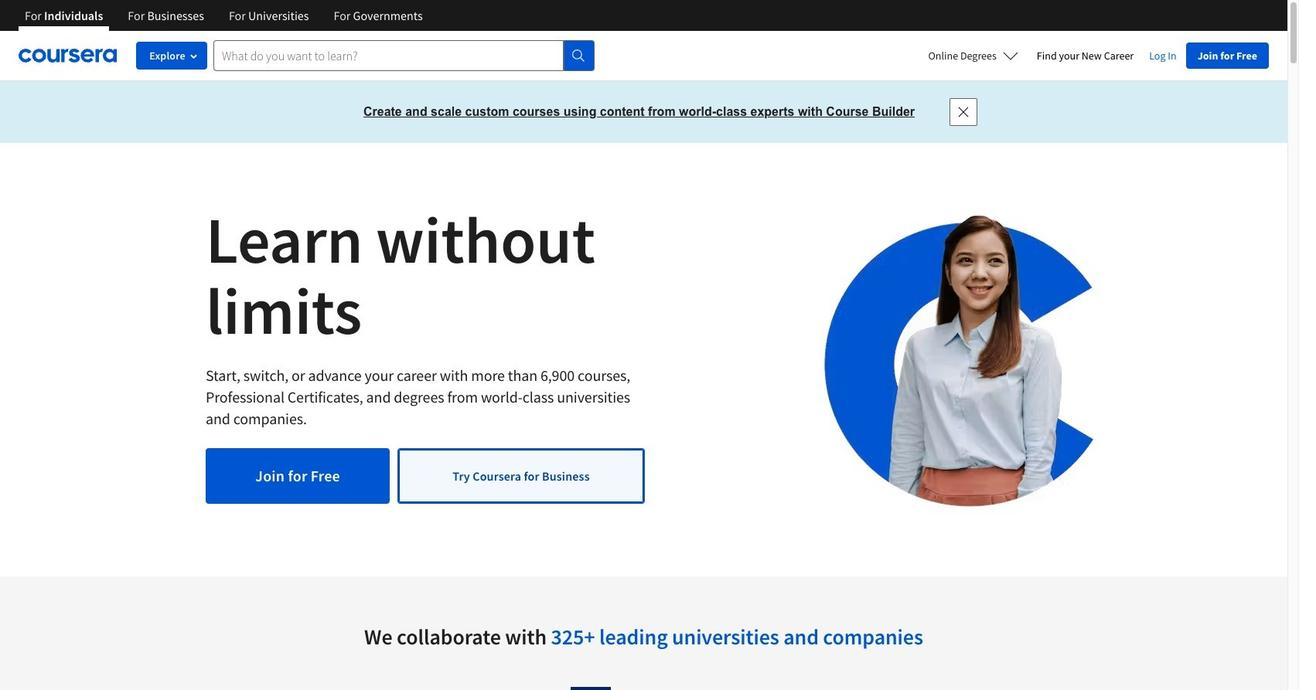 Task type: describe. For each thing, give the bounding box(es) containing it.
What do you want to learn? text field
[[214, 40, 564, 71]]

coursera image
[[19, 43, 117, 68]]

banner navigation
[[12, 0, 435, 43]]



Task type: locate. For each thing, give the bounding box(es) containing it.
alert
[[0, 81, 1288, 143]]

None search field
[[214, 40, 595, 71]]

university of michigan image
[[571, 688, 611, 691]]



Task type: vqa. For each thing, say whether or not it's contained in the screenshot.
Professional Certificates link
no



